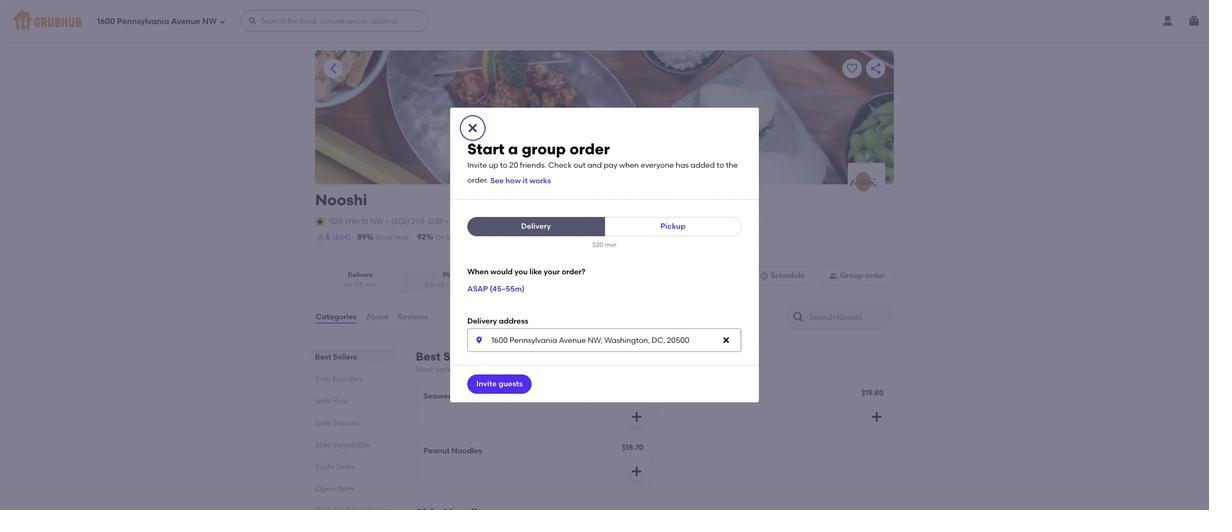 Task type: vqa. For each thing, say whether or not it's contained in the screenshot.
Nooshi logo
yes



Task type: locate. For each thing, give the bounding box(es) containing it.
nw for 1120 19th st nw
[[370, 217, 383, 226]]

order right correct
[[538, 234, 555, 241]]

nw inside button
[[370, 217, 383, 226]]

seaweed salad
[[423, 392, 481, 401]]

sushi sides tab
[[315, 462, 390, 473]]

group order button
[[820, 267, 894, 286]]

invite guests
[[477, 380, 523, 389]]

pickup
[[661, 222, 686, 231], [443, 271, 465, 279]]

1 horizontal spatial min
[[471, 281, 483, 288]]

best inside 'tab'
[[315, 353, 331, 362]]

1 horizontal spatial sellers
[[443, 350, 481, 363]]

side vegetable
[[315, 441, 370, 450]]

like
[[530, 268, 542, 277]]

delivery
[[462, 234, 486, 241]]

96
[[494, 233, 503, 242]]

2 horizontal spatial min
[[605, 241, 617, 249]]

up
[[489, 161, 498, 170]]

1 vertical spatial delivery
[[348, 271, 373, 279]]

4 side from the top
[[315, 441, 331, 450]]

salad
[[459, 392, 481, 401]]

best inside best sellers most ordered on grubhub
[[416, 350, 441, 363]]

invite inside start a group order invite up to 20 friends. check out and pay when everyone has added to the order.
[[467, 161, 487, 170]]

1120 19th st nw button
[[328, 216, 384, 228]]

subscription pass image
[[315, 218, 326, 226]]

pickup 0.6 mi • 20–30 min
[[425, 271, 483, 288]]

delivery for delivery address
[[467, 317, 497, 326]]

categories
[[316, 312, 357, 322]]

svg image
[[1188, 14, 1201, 27], [248, 17, 257, 25], [219, 18, 225, 25], [760, 272, 768, 280], [722, 336, 731, 345], [630, 465, 643, 478]]

1600 pennsylvania avenue nw
[[97, 16, 217, 26]]

nooshi logo image
[[848, 169, 885, 194]]

min right $20
[[605, 241, 617, 249]]

1 horizontal spatial best
[[416, 350, 441, 363]]

• right 3138 at the top left
[[445, 217, 448, 226]]

nw right st
[[370, 217, 383, 226]]

side rice tab
[[315, 396, 390, 407]]

main navigation navigation
[[0, 0, 1209, 42]]

side inside side vegetable tab
[[315, 441, 331, 450]]

1 horizontal spatial delivery
[[467, 317, 497, 326]]

share icon image
[[869, 62, 882, 75]]

5
[[326, 233, 330, 242]]

sellers inside 'tab'
[[333, 353, 357, 362]]

best sellers
[[315, 353, 357, 362]]

sellers for best sellers most ordered on grubhub
[[443, 350, 481, 363]]

0 vertical spatial nw
[[202, 16, 217, 26]]

out
[[574, 161, 586, 170]]

sellers up side noodles
[[333, 353, 357, 362]]

pickup for pickup 0.6 mi • 20–30 min
[[443, 271, 465, 279]]

side sauces
[[315, 419, 359, 428]]

on
[[435, 234, 445, 241]]

asap
[[467, 284, 488, 293]]

0.6
[[425, 281, 434, 288]]

sushi sides
[[315, 463, 355, 472]]

noodles right peanut
[[452, 447, 482, 456]]

min down when
[[471, 281, 483, 288]]

1 horizontal spatial nw
[[370, 217, 383, 226]]

best sellers tab
[[315, 352, 390, 363]]

side up sushi at bottom
[[315, 441, 331, 450]]

delivery up correct order
[[521, 222, 551, 231]]

it
[[523, 176, 528, 185]]

correct
[[512, 234, 536, 241]]

delivery
[[521, 222, 551, 231], [348, 271, 373, 279], [467, 317, 497, 326]]

noodles
[[333, 375, 363, 384], [452, 447, 482, 456]]

1 vertical spatial order
[[538, 234, 555, 241]]

delivery 45–55 min
[[344, 271, 376, 288]]

2 vertical spatial order
[[865, 271, 885, 280]]

pickup inside pickup 0.6 mi • 20–30 min
[[443, 271, 465, 279]]

0 horizontal spatial pickup
[[443, 271, 465, 279]]

• left the (202) at the top left
[[386, 217, 389, 226]]

• right mi
[[446, 281, 449, 288]]

svg image
[[466, 122, 479, 134], [475, 336, 483, 345], [630, 411, 643, 424], [870, 411, 883, 424]]

min inside the delivery 45–55 min
[[365, 281, 376, 288]]

invite inside button
[[477, 380, 497, 389]]

invite
[[467, 161, 487, 170], [477, 380, 497, 389]]

sellers for best sellers
[[333, 353, 357, 362]]

group
[[840, 271, 863, 280]]

noodles inside tab
[[333, 375, 363, 384]]

2 horizontal spatial delivery
[[521, 222, 551, 231]]

min right the 45–55
[[365, 281, 376, 288]]

to left the
[[717, 161, 724, 170]]

best for best sellers
[[315, 353, 331, 362]]

order
[[570, 140, 610, 158], [538, 234, 555, 241], [865, 271, 885, 280]]

delivery for delivery 45–55 min
[[348, 271, 373, 279]]

side noodles
[[315, 375, 363, 384]]

about
[[366, 312, 389, 322]]

rice
[[333, 397, 348, 406]]

delivery left address
[[467, 317, 497, 326]]

when
[[619, 161, 639, 170]]

good
[[375, 234, 393, 241]]

side for side sauces
[[315, 419, 331, 428]]

0 horizontal spatial to
[[500, 161, 508, 170]]

correct order
[[512, 234, 555, 241]]

save this restaurant button
[[843, 59, 862, 78]]

89
[[357, 233, 366, 242]]

svg image down $19.80
[[870, 411, 883, 424]]

best up side noodles
[[315, 353, 331, 362]]

ordered
[[435, 365, 464, 374]]

0 vertical spatial pickup
[[661, 222, 686, 231]]

star icon image
[[315, 232, 326, 243]]

1 vertical spatial pickup
[[443, 271, 465, 279]]

2 to from the left
[[717, 161, 724, 170]]

92
[[417, 233, 426, 242]]

0 horizontal spatial noodles
[[333, 375, 363, 384]]

sellers inside best sellers most ordered on grubhub
[[443, 350, 481, 363]]

group
[[522, 140, 566, 158]]

peanut
[[423, 447, 450, 456]]

side left the sauces
[[315, 419, 331, 428]]

seaweed salad button
[[417, 383, 651, 431]]

0 horizontal spatial delivery
[[348, 271, 373, 279]]

on time delivery
[[435, 234, 486, 241]]

0 horizontal spatial best
[[315, 353, 331, 362]]

nw inside the main navigation navigation
[[202, 16, 217, 26]]

side inside side noodles tab
[[315, 375, 331, 384]]

side up side rice
[[315, 375, 331, 384]]

sellers up on
[[443, 350, 481, 363]]

reviews
[[398, 312, 428, 322]]

sauces
[[333, 419, 359, 428]]

to left 20 at left
[[500, 161, 508, 170]]

best up the most
[[416, 350, 441, 363]]

side sauces tab
[[315, 418, 390, 429]]

side
[[315, 375, 331, 384], [315, 397, 331, 406], [315, 419, 331, 428], [315, 441, 331, 450]]

pickup inside button
[[661, 222, 686, 231]]

1 horizontal spatial order
[[570, 140, 610, 158]]

0 horizontal spatial sellers
[[333, 353, 357, 362]]

2 side from the top
[[315, 397, 331, 406]]

tab
[[315, 505, 390, 510]]

st
[[361, 217, 368, 226]]

address
[[499, 317, 528, 326]]

2 vertical spatial delivery
[[467, 317, 497, 326]]

open item
[[315, 485, 354, 494]]

invite up order.
[[467, 161, 487, 170]]

1 vertical spatial noodles
[[452, 447, 482, 456]]

0 horizontal spatial nw
[[202, 16, 217, 26]]

to
[[500, 161, 508, 170], [717, 161, 724, 170]]

open item tab
[[315, 484, 390, 495]]

people icon image
[[829, 272, 838, 280]]

1120
[[329, 217, 343, 226]]

noodles up side rice tab
[[333, 375, 363, 384]]

3 side from the top
[[315, 419, 331, 428]]

svg image up start
[[466, 122, 479, 134]]

nw
[[202, 16, 217, 26], [370, 217, 383, 226]]

delivery up the 45–55
[[348, 271, 373, 279]]

option group
[[315, 267, 499, 294]]

0 vertical spatial order
[[570, 140, 610, 158]]

0 vertical spatial delivery
[[521, 222, 551, 231]]

1 horizontal spatial pickup
[[661, 222, 686, 231]]

order inside start a group order invite up to 20 friends. check out and pay when everyone has added to the order.
[[570, 140, 610, 158]]

$19.80
[[862, 389, 884, 398]]

invite guests button
[[467, 375, 532, 394]]

noodles for side noodles
[[333, 375, 363, 384]]

1 vertical spatial invite
[[477, 380, 497, 389]]

order right group
[[865, 271, 885, 280]]

1 to from the left
[[500, 161, 508, 170]]

0 vertical spatial noodles
[[333, 375, 363, 384]]

side inside side rice tab
[[315, 397, 331, 406]]

delivery inside the delivery 45–55 min
[[348, 271, 373, 279]]

nw right avenue
[[202, 16, 217, 26]]

3138
[[427, 217, 443, 226]]

order inside button
[[865, 271, 885, 280]]

side left rice on the left bottom of the page
[[315, 397, 331, 406]]

caret left icon image
[[327, 62, 340, 75]]

0 horizontal spatial min
[[365, 281, 376, 288]]

svg image up $18.70
[[630, 411, 643, 424]]

save this restaurant image
[[846, 62, 859, 75]]

2 horizontal spatial order
[[865, 271, 885, 280]]

roll
[[682, 392, 695, 401]]

guests
[[499, 380, 523, 389]]

1 side from the top
[[315, 375, 331, 384]]

nw for 1600 pennsylvania avenue nw
[[202, 16, 217, 26]]

group order
[[840, 271, 885, 280]]

1 horizontal spatial to
[[717, 161, 724, 170]]

1120 19th st nw
[[329, 217, 383, 226]]

see how it works
[[490, 176, 551, 185]]

side for side vegetable
[[315, 441, 331, 450]]

1 horizontal spatial noodles
[[452, 447, 482, 456]]

side inside tab
[[315, 419, 331, 428]]

sellers
[[443, 350, 481, 363], [333, 353, 357, 362]]

0 vertical spatial invite
[[467, 161, 487, 170]]

1 vertical spatial nw
[[370, 217, 383, 226]]

0 horizontal spatial order
[[538, 234, 555, 241]]

order up and
[[570, 140, 610, 158]]

delivery inside button
[[521, 222, 551, 231]]

invite down grubhub
[[477, 380, 497, 389]]



Task type: describe. For each thing, give the bounding box(es) containing it.
delivery for delivery
[[521, 222, 551, 231]]

about button
[[365, 298, 389, 337]]

$20
[[593, 241, 603, 249]]

vegetable
[[333, 441, 370, 450]]

time
[[446, 234, 460, 241]]

mi
[[436, 281, 444, 288]]

Search Address search field
[[467, 329, 741, 352]]

Search Nooshi search field
[[808, 313, 890, 323]]

side vegetable tab
[[315, 440, 390, 451]]

45–55
[[344, 281, 363, 288]]

asap (45–55m)
[[467, 284, 525, 293]]

pennsylvania
[[117, 16, 169, 26]]

categories button
[[315, 298, 357, 337]]

see how it works button
[[490, 171, 551, 191]]

how
[[506, 176, 521, 185]]

side rice
[[315, 397, 348, 406]]

20–30
[[451, 281, 470, 288]]

and
[[587, 161, 602, 170]]

• inside pickup 0.6 mi • 20–30 min
[[446, 281, 449, 288]]

check
[[548, 161, 572, 170]]

(202)
[[391, 217, 410, 226]]

pickup for pickup
[[661, 222, 686, 231]]

• (202) 293-3138 • fees
[[386, 217, 468, 227]]

293-
[[411, 217, 427, 226]]

option group containing delivery 45–55 min
[[315, 267, 499, 294]]

$18.70
[[622, 443, 644, 453]]

search icon image
[[792, 311, 805, 324]]

min inside pickup 0.6 mi • 20–30 min
[[471, 281, 483, 288]]

side for side rice
[[315, 397, 331, 406]]

good food
[[375, 234, 409, 241]]

sushi
[[315, 463, 334, 472]]

the
[[726, 161, 738, 170]]

friends.
[[520, 161, 546, 170]]

when would you like your order?
[[467, 268, 585, 277]]

you
[[515, 268, 528, 277]]

20
[[509, 161, 518, 170]]

order for group order
[[865, 271, 885, 280]]

delivery address
[[467, 317, 528, 326]]

would
[[490, 268, 513, 277]]

open
[[315, 485, 336, 494]]

food
[[394, 234, 409, 241]]

peanut noodles
[[423, 447, 482, 456]]

sides
[[336, 463, 355, 472]]

fees
[[451, 217, 468, 227]]

pay
[[604, 161, 618, 170]]

works
[[530, 176, 551, 185]]

schedule
[[771, 271, 805, 280]]

delivery button
[[467, 217, 605, 236]]

asap (45–55m) button
[[467, 280, 525, 299]]

a
[[508, 140, 518, 158]]

jedi
[[664, 392, 680, 401]]

side noodles tab
[[315, 374, 390, 385]]

item
[[337, 485, 354, 494]]

start
[[467, 140, 505, 158]]

order for correct order
[[538, 234, 555, 241]]

side for side noodles
[[315, 375, 331, 384]]

(634)
[[333, 233, 351, 242]]

order?
[[562, 268, 585, 277]]

1600
[[97, 16, 115, 26]]

svg image inside schedule button
[[760, 272, 768, 280]]

see
[[490, 176, 504, 185]]

your
[[544, 268, 560, 277]]

most
[[416, 365, 433, 374]]

nooshi
[[315, 191, 367, 209]]

order.
[[467, 176, 488, 185]]

has
[[676, 161, 689, 170]]

seaweed
[[423, 392, 458, 401]]

noodles for peanut noodles
[[452, 447, 482, 456]]

best for best sellers most ordered on grubhub
[[416, 350, 441, 363]]

start a group order invite up to 20 friends. check out and pay when everyone has added to the order.
[[467, 140, 738, 185]]

reviews button
[[397, 298, 428, 337]]

svg image down delivery address
[[475, 336, 483, 345]]

pickup button
[[604, 217, 742, 236]]

avenue
[[171, 16, 200, 26]]

$20 min
[[593, 241, 617, 249]]

added
[[691, 161, 715, 170]]

schedule button
[[751, 267, 814, 286]]

everyone
[[641, 161, 674, 170]]

jedi roll
[[664, 392, 695, 401]]

when
[[467, 268, 489, 277]]

best sellers most ordered on grubhub
[[416, 350, 510, 374]]

19th
[[345, 217, 359, 226]]



